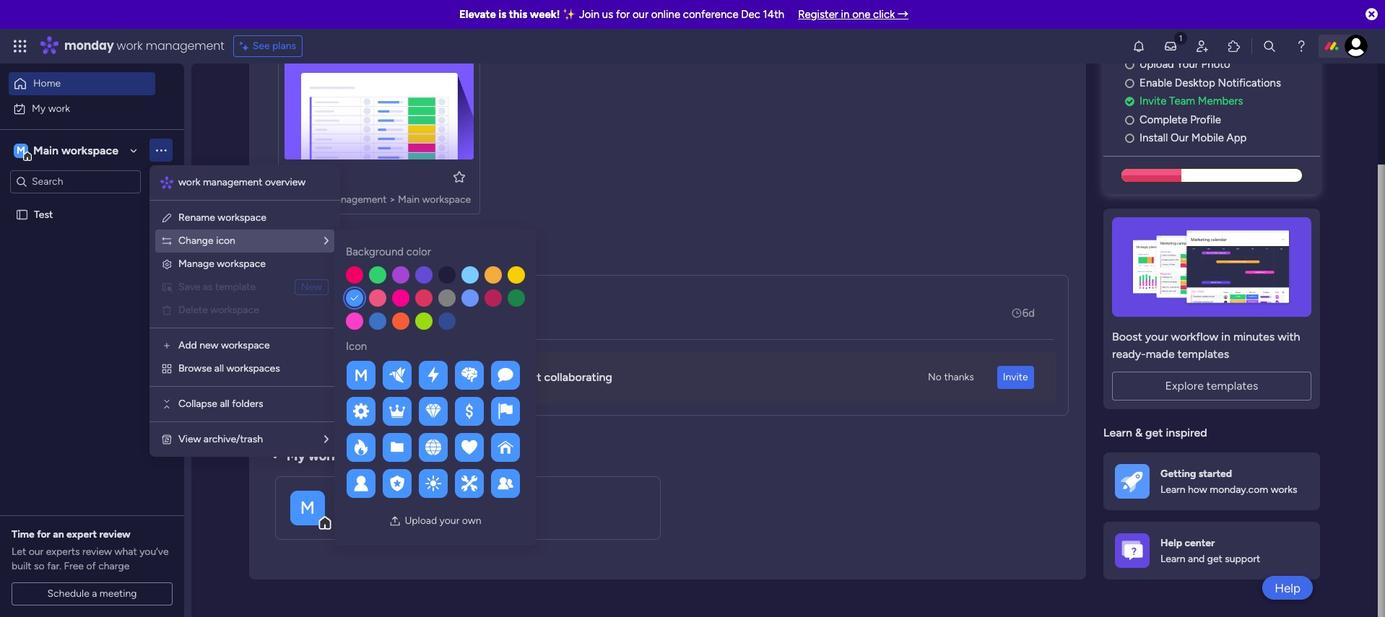 Task type: describe. For each thing, give the bounding box(es) containing it.
click
[[873, 8, 895, 21]]

templates image image
[[1117, 217, 1307, 317]]

monday
[[64, 38, 114, 54]]

delete workspace
[[178, 304, 259, 316]]

>
[[389, 194, 396, 206]]

profile
[[1190, 113, 1221, 126]]

6d
[[1022, 307, 1035, 320]]

delete workspace image
[[161, 305, 173, 316]]

change icon image
[[161, 235, 173, 247]]

teammates
[[434, 371, 492, 384]]

my for my work
[[32, 102, 46, 114]]

upload for upload your own
[[405, 515, 437, 527]]

join
[[579, 8, 600, 21]]

enable desktop notifications
[[1140, 76, 1281, 89]]

main for main workspace work management
[[335, 492, 363, 508]]

view archive/trash image
[[161, 434, 173, 446]]

how
[[1188, 484, 1207, 496]]

rename workspace image
[[161, 212, 173, 224]]

with
[[1278, 330, 1300, 344]]

workspace image
[[14, 143, 28, 159]]

list arrow image for change icon
[[324, 236, 329, 246]]

0 vertical spatial learn
[[1104, 426, 1132, 440]]

own
[[462, 515, 481, 527]]

test list box
[[0, 199, 184, 422]]

upload your photo link
[[1125, 57, 1320, 73]]

us
[[602, 8, 613, 21]]

work management overview
[[178, 176, 306, 189]]

add to favorites image
[[452, 169, 467, 184]]

workspace down add to favorites image on the top of page
[[422, 194, 471, 206]]

our inside the "time for an expert review let our experts review what you've built so far. free of charge"
[[29, 546, 44, 558]]

browse all workspaces image
[[161, 363, 173, 375]]

workflow
[[1171, 330, 1219, 344]]

works
[[1271, 484, 1298, 496]]

start
[[517, 371, 541, 384]]

enable desktop notifications link
[[1125, 75, 1320, 91]]

workspace for delete workspace
[[210, 304, 259, 316]]

workspace for rename workspace
[[218, 212, 266, 224]]

invite your teammates and start collaborating
[[376, 371, 612, 384]]

my work
[[32, 102, 70, 114]]

icon
[[346, 340, 367, 353]]

invite team members
[[1140, 95, 1243, 108]]

select product image
[[13, 39, 27, 53]]

so
[[34, 560, 45, 573]]

list arrow image for view archive/trash
[[324, 435, 329, 445]]

your
[[1177, 58, 1199, 71]]

public board image
[[285, 169, 300, 185]]

upload your own
[[405, 515, 481, 527]]

workspace for main workspace
[[61, 143, 118, 157]]

install our mobile app
[[1140, 132, 1247, 145]]

members
[[1198, 95, 1243, 108]]

circle o image for enable
[[1125, 78, 1135, 89]]

built
[[12, 560, 32, 573]]

public board image
[[15, 208, 29, 221]]

let
[[12, 546, 26, 558]]

in inside boost your workflow in minutes with ready-made templates
[[1222, 330, 1231, 344]]

notifications
[[1218, 76, 1281, 89]]

complete profile
[[1140, 113, 1221, 126]]

my workspaces
[[287, 448, 380, 464]]

no thanks button
[[922, 366, 980, 389]]

m for workspace icon
[[17, 144, 25, 156]]

team
[[1169, 95, 1195, 108]]

folders
[[232, 398, 263, 410]]

(inbox)
[[364, 250, 407, 266]]

background color
[[346, 246, 431, 259]]

elevate
[[459, 8, 496, 21]]

0 horizontal spatial in
[[841, 8, 850, 21]]

help center element
[[1104, 522, 1320, 580]]

is
[[499, 8, 506, 21]]

work right component icon
[[303, 194, 325, 206]]

browse all workspaces
[[178, 363, 280, 375]]

roy mann image
[[300, 299, 329, 328]]

upload for upload your photo
[[1140, 58, 1174, 71]]

getting started element
[[1104, 453, 1320, 511]]

rename workspace
[[178, 212, 266, 224]]

workspace for main workspace work management
[[366, 492, 429, 508]]

what
[[114, 546, 137, 558]]

invite button
[[997, 366, 1034, 389]]

Search in workspace field
[[30, 173, 121, 190]]

workspace up browse all workspaces
[[221, 339, 270, 352]]

collaborating
[[544, 371, 612, 384]]

color
[[406, 246, 431, 259]]

view archive/trash
[[178, 433, 263, 446]]

register in one click →
[[798, 8, 909, 21]]

photo
[[1202, 58, 1230, 71]]

notifications image
[[1132, 39, 1146, 53]]

learn for getting
[[1161, 484, 1186, 496]]

explore templates
[[1165, 379, 1259, 393]]

new
[[199, 339, 218, 352]]

work inside my work "button"
[[48, 102, 70, 114]]

delete workspace menu item
[[161, 302, 329, 319]]

conference
[[683, 8, 739, 21]]

archive/trash
[[204, 433, 263, 446]]

this
[[509, 8, 527, 21]]

close my workspaces image
[[267, 448, 284, 465]]

close update feed (inbox) image
[[267, 249, 284, 267]]

workspace options image
[[154, 143, 168, 158]]

elevate is this week! ✨ join us for our online conference dec 14th
[[459, 8, 784, 21]]

check circle image
[[1125, 96, 1135, 107]]

service icon image
[[161, 282, 173, 293]]

main for main workspace
[[33, 143, 59, 157]]

work inside menu
[[178, 176, 200, 189]]

register in one click → link
[[798, 8, 909, 21]]

circle o image for install
[[1125, 133, 1135, 144]]

experts
[[46, 546, 80, 558]]

photo icon image
[[390, 516, 401, 527]]

center
[[1185, 537, 1215, 549]]

delete
[[178, 304, 208, 316]]

roy mann
[[338, 298, 386, 311]]

no thanks
[[928, 371, 974, 384]]

a
[[92, 588, 97, 600]]

ready-
[[1112, 347, 1146, 361]]

1 vertical spatial review
[[82, 546, 112, 558]]

enable
[[1140, 76, 1172, 89]]

monday.com
[[1210, 484, 1268, 496]]

change
[[178, 235, 214, 247]]

save as template
[[178, 281, 256, 293]]

1
[[419, 251, 423, 264]]

brad klo image
[[1345, 35, 1368, 58]]

apps image
[[1227, 39, 1242, 53]]

help center learn and get support
[[1161, 537, 1261, 566]]

circle o image for complete
[[1125, 115, 1135, 126]]

help button
[[1263, 576, 1313, 600]]

upload your own button
[[384, 510, 487, 533]]



Task type: vqa. For each thing, say whether or not it's contained in the screenshot.
left Create
no



Task type: locate. For each thing, give the bounding box(es) containing it.
schedule a meeting button
[[12, 583, 173, 606]]

1 horizontal spatial m
[[300, 497, 315, 518]]

2 vertical spatial m
[[300, 497, 315, 518]]

1 vertical spatial and
[[1188, 553, 1205, 566]]

app
[[1227, 132, 1247, 145]]

0 vertical spatial our
[[633, 8, 649, 21]]

getting started learn how monday.com works
[[1161, 468, 1298, 496]]

inbox image
[[1164, 39, 1178, 53]]

help image
[[1294, 39, 1309, 53]]

✨
[[563, 8, 577, 21]]

workspaces inside menu
[[226, 363, 280, 375]]

0 horizontal spatial upload
[[405, 515, 437, 527]]

review up of
[[82, 546, 112, 558]]

complete profile link
[[1125, 112, 1320, 128]]

your left own
[[440, 515, 460, 527]]

main inside workspace selection element
[[33, 143, 59, 157]]

1 vertical spatial your
[[408, 371, 431, 384]]

workspace inside menu item
[[210, 304, 259, 316]]

all left folders
[[220, 398, 229, 410]]

thanks
[[944, 371, 974, 384]]

0 vertical spatial your
[[1145, 330, 1168, 344]]

0 vertical spatial all
[[214, 363, 224, 375]]

m left main workspace
[[17, 144, 25, 156]]

circle o image inside the enable desktop notifications 'link'
[[1125, 78, 1135, 89]]

learn inside getting started learn how monday.com works
[[1161, 484, 1186, 496]]

complete
[[1140, 113, 1188, 126]]

main right workspace icon
[[33, 143, 59, 157]]

m inside workspace image
[[300, 497, 315, 518]]

workspace up template
[[217, 258, 266, 270]]

work right monday
[[117, 38, 143, 54]]

option
[[0, 202, 184, 204]]

1 vertical spatial for
[[37, 529, 51, 541]]

test right public board image
[[34, 208, 53, 221]]

learn down getting
[[1161, 484, 1186, 496]]

1 vertical spatial m
[[354, 366, 368, 385]]

3 circle o image from the top
[[1125, 133, 1135, 144]]

work down home
[[48, 102, 70, 114]]

1 horizontal spatial my
[[287, 448, 305, 464]]

menu item containing save as template
[[161, 279, 329, 296]]

14th
[[763, 8, 784, 21]]

main
[[33, 143, 59, 157], [398, 194, 420, 206], [335, 492, 363, 508]]

explore
[[1165, 379, 1204, 393]]

for
[[616, 8, 630, 21], [37, 529, 51, 541]]

as
[[203, 281, 213, 293]]

1 vertical spatial templates
[[1207, 379, 1259, 393]]

monday work management
[[64, 38, 224, 54]]

and for get
[[1188, 553, 1205, 566]]

schedule a meeting
[[47, 588, 137, 600]]

1 vertical spatial learn
[[1161, 484, 1186, 496]]

0 horizontal spatial help
[[1161, 537, 1182, 549]]

test for public board image
[[34, 208, 53, 221]]

1 vertical spatial our
[[29, 546, 44, 558]]

2 circle o image from the top
[[1125, 115, 1135, 126]]

template
[[215, 281, 256, 293]]

collapse all folders image
[[161, 399, 173, 410]]

all
[[214, 363, 224, 375], [220, 398, 229, 410]]

0 vertical spatial workspaces
[[226, 363, 280, 375]]

rename
[[178, 212, 215, 224]]

our left online
[[633, 8, 649, 21]]

invite inside button
[[1003, 371, 1028, 384]]

0 vertical spatial circle o image
[[1125, 78, 1135, 89]]

my inside "button"
[[32, 102, 46, 114]]

circle o image
[[1125, 59, 1135, 70]]

0 horizontal spatial for
[[37, 529, 51, 541]]

0 vertical spatial templates
[[1178, 347, 1229, 361]]

circle o image
[[1125, 78, 1135, 89], [1125, 115, 1135, 126], [1125, 133, 1135, 144]]

2 vertical spatial main
[[335, 492, 363, 508]]

2 horizontal spatial your
[[1145, 330, 1168, 344]]

help for help center learn and get support
[[1161, 537, 1182, 549]]

0 vertical spatial get
[[1146, 426, 1163, 440]]

update feed (inbox)
[[287, 250, 407, 266]]

1 circle o image from the top
[[1125, 78, 1135, 89]]

0 vertical spatial in
[[841, 8, 850, 21]]

your for invite
[[408, 371, 431, 384]]

save
[[178, 281, 200, 293]]

1 vertical spatial get
[[1207, 553, 1223, 566]]

install our mobile app link
[[1125, 130, 1320, 146]]

circle o image inside complete profile link
[[1125, 115, 1135, 126]]

upload your photo
[[1140, 58, 1230, 71]]

1 vertical spatial circle o image
[[1125, 115, 1135, 126]]

0 vertical spatial m
[[17, 144, 25, 156]]

my down home
[[32, 102, 46, 114]]

and for start
[[495, 371, 514, 384]]

your left teammates
[[408, 371, 431, 384]]

workspace selection element
[[14, 142, 121, 161]]

work left photo icon
[[353, 512, 376, 525]]

browse
[[178, 363, 212, 375]]

0 vertical spatial help
[[1161, 537, 1182, 549]]

mann
[[359, 298, 386, 311]]

see
[[253, 40, 270, 52]]

1 horizontal spatial your
[[440, 515, 460, 527]]

install
[[1140, 132, 1168, 145]]

collapse
[[178, 398, 217, 410]]

m for workspace image
[[300, 497, 315, 518]]

circle o image down the check circle image
[[1125, 115, 1135, 126]]

your inside button
[[440, 515, 460, 527]]

1 horizontal spatial help
[[1275, 581, 1301, 595]]

1 horizontal spatial our
[[633, 8, 649, 21]]

1 vertical spatial my
[[287, 448, 305, 464]]

0 vertical spatial list arrow image
[[324, 236, 329, 246]]

work up rename
[[178, 176, 200, 189]]

1 horizontal spatial get
[[1207, 553, 1223, 566]]

icon
[[216, 235, 235, 247]]

invite for your
[[376, 371, 405, 384]]

workspace image
[[290, 491, 325, 525]]

upload inside button
[[405, 515, 437, 527]]

home button
[[9, 72, 155, 95]]

you've
[[140, 546, 169, 558]]

dec
[[741, 8, 760, 21]]

0 horizontal spatial and
[[495, 371, 514, 384]]

main inside main workspace work management
[[335, 492, 363, 508]]

mobile
[[1192, 132, 1224, 145]]

my work button
[[9, 97, 155, 120]]

add new workspace image
[[161, 340, 173, 352]]

m inside workspace icon
[[17, 144, 25, 156]]

help inside help center learn and get support
[[1161, 537, 1182, 549]]

2 vertical spatial learn
[[1161, 553, 1186, 566]]

see plans button
[[233, 35, 303, 57]]

all for browse
[[214, 363, 224, 375]]

1 horizontal spatial workspaces
[[308, 448, 380, 464]]

1 image
[[1174, 30, 1187, 46]]

2 horizontal spatial invite
[[1140, 95, 1167, 108]]

1 horizontal spatial and
[[1188, 553, 1205, 566]]

1 vertical spatial help
[[1275, 581, 1301, 595]]

invite for team
[[1140, 95, 1167, 108]]

far.
[[47, 560, 61, 573]]

2 list arrow image from the top
[[324, 435, 329, 445]]

your up made
[[1145, 330, 1168, 344]]

add new workspace
[[178, 339, 270, 352]]

templates inside button
[[1207, 379, 1259, 393]]

workspace
[[61, 143, 118, 157], [422, 194, 471, 206], [218, 212, 266, 224], [217, 258, 266, 270], [210, 304, 259, 316], [221, 339, 270, 352], [366, 492, 429, 508]]

workspace for manage workspace
[[217, 258, 266, 270]]

our up so
[[29, 546, 44, 558]]

an
[[53, 529, 64, 541]]

0 horizontal spatial my
[[32, 102, 46, 114]]

2 vertical spatial your
[[440, 515, 460, 527]]

2 horizontal spatial main
[[398, 194, 420, 206]]

2 horizontal spatial m
[[354, 366, 368, 385]]

circle o image left install at the right of page
[[1125, 133, 1135, 144]]

help
[[1161, 537, 1182, 549], [1275, 581, 1301, 595]]

1 vertical spatial in
[[1222, 330, 1231, 344]]

my
[[32, 102, 46, 114], [287, 448, 305, 464]]

0 horizontal spatial your
[[408, 371, 431, 384]]

schedule
[[47, 588, 89, 600]]

menu item
[[161, 279, 329, 296]]

templates right explore
[[1207, 379, 1259, 393]]

1 horizontal spatial for
[[616, 8, 630, 21]]

1 horizontal spatial main
[[335, 492, 363, 508]]

background
[[346, 246, 404, 259]]

plans
[[272, 40, 296, 52]]

0 vertical spatial for
[[616, 8, 630, 21]]

get inside help center learn and get support
[[1207, 553, 1223, 566]]

free
[[64, 560, 84, 573]]

list arrow image
[[324, 236, 329, 246], [324, 435, 329, 445]]

&
[[1135, 426, 1143, 440]]

component image
[[285, 192, 298, 205]]

1 horizontal spatial upload
[[1140, 58, 1174, 71]]

0 vertical spatial and
[[495, 371, 514, 384]]

2 vertical spatial circle o image
[[1125, 133, 1135, 144]]

main right workspace image
[[335, 492, 363, 508]]

list arrow image up my workspaces
[[324, 435, 329, 445]]

all for collapse
[[220, 398, 229, 410]]

→
[[898, 8, 909, 21]]

1 list arrow image from the top
[[324, 236, 329, 246]]

in left minutes
[[1222, 330, 1231, 344]]

and left start
[[495, 371, 514, 384]]

1 vertical spatial test
[[34, 208, 53, 221]]

upload right photo icon
[[405, 515, 437, 527]]

expert
[[66, 529, 97, 541]]

workspace up search in workspace field
[[61, 143, 118, 157]]

1 horizontal spatial in
[[1222, 330, 1231, 344]]

in
[[841, 8, 850, 21], [1222, 330, 1231, 344]]

templates down workflow
[[1178, 347, 1229, 361]]

management inside main workspace work management
[[379, 512, 443, 525]]

our
[[1171, 132, 1189, 145]]

0 vertical spatial main
[[33, 143, 59, 157]]

work management > main workspace
[[303, 194, 471, 206]]

1 vertical spatial workspaces
[[308, 448, 380, 464]]

for left "an"
[[37, 529, 51, 541]]

0 horizontal spatial our
[[29, 546, 44, 558]]

1 vertical spatial main
[[398, 194, 420, 206]]

upload up enable
[[1140, 58, 1174, 71]]

1 horizontal spatial test
[[306, 170, 328, 183]]

learn down center on the bottom right of the page
[[1161, 553, 1186, 566]]

view
[[178, 433, 201, 446]]

0 horizontal spatial workspaces
[[226, 363, 280, 375]]

get down center on the bottom right of the page
[[1207, 553, 1223, 566]]

0 horizontal spatial invite
[[376, 371, 405, 384]]

0 horizontal spatial get
[[1146, 426, 1163, 440]]

1 vertical spatial list arrow image
[[324, 435, 329, 445]]

my for my workspaces
[[287, 448, 305, 464]]

learn & get inspired
[[1104, 426, 1207, 440]]

workspace down template
[[210, 304, 259, 316]]

0 vertical spatial review
[[99, 529, 131, 541]]

test right public board icon
[[306, 170, 328, 183]]

workspace up icon
[[218, 212, 266, 224]]

my right the close my workspaces image
[[287, 448, 305, 464]]

meeting
[[100, 588, 137, 600]]

charge
[[98, 560, 130, 573]]

menu containing work management overview
[[150, 165, 340, 457]]

and down center on the bottom right of the page
[[1188, 553, 1205, 566]]

your for boost
[[1145, 330, 1168, 344]]

search everything image
[[1262, 39, 1277, 53]]

get right &
[[1146, 426, 1163, 440]]

feed
[[334, 250, 361, 266]]

m down my workspaces
[[300, 497, 315, 518]]

menu
[[150, 165, 340, 457]]

invite members image
[[1195, 39, 1210, 53]]

your for upload
[[440, 515, 460, 527]]

help inside button
[[1275, 581, 1301, 595]]

1 vertical spatial all
[[220, 398, 229, 410]]

0 vertical spatial my
[[32, 102, 46, 114]]

0 vertical spatial upload
[[1140, 58, 1174, 71]]

m down icon at the left bottom of the page
[[354, 366, 368, 385]]

home
[[33, 77, 61, 90]]

0 horizontal spatial main
[[33, 143, 59, 157]]

workspaces up folders
[[226, 363, 280, 375]]

boost
[[1112, 330, 1142, 344]]

register
[[798, 8, 838, 21]]

manage workspace image
[[161, 259, 173, 270]]

for right us
[[616, 8, 630, 21]]

main right >
[[398, 194, 420, 206]]

roy
[[338, 298, 357, 311]]

list arrow image up 'update'
[[324, 236, 329, 246]]

1 vertical spatial upload
[[405, 515, 437, 527]]

and inside help center learn and get support
[[1188, 553, 1205, 566]]

add
[[178, 339, 197, 352]]

0 horizontal spatial test
[[34, 208, 53, 221]]

help for help
[[1275, 581, 1301, 595]]

work inside main workspace work management
[[353, 512, 376, 525]]

in left one at right
[[841, 8, 850, 21]]

started
[[1199, 468, 1232, 480]]

all down add new workspace
[[214, 363, 224, 375]]

for inside the "time for an expert review let our experts review what you've built so far. free of charge"
[[37, 529, 51, 541]]

inspired
[[1166, 426, 1207, 440]]

main workspace
[[33, 143, 118, 157]]

review up what
[[99, 529, 131, 541]]

0 vertical spatial test
[[306, 170, 328, 183]]

learn inside help center learn and get support
[[1161, 553, 1186, 566]]

workspaces up workspace image
[[308, 448, 380, 464]]

online
[[651, 8, 680, 21]]

test for public board icon
[[306, 170, 328, 183]]

invite
[[1140, 95, 1167, 108], [376, 371, 405, 384], [1003, 371, 1028, 384]]

workspace inside main workspace work management
[[366, 492, 429, 508]]

manage
[[178, 258, 214, 270]]

circle o image inside install our mobile app 'link'
[[1125, 133, 1135, 144]]

templates inside boost your workflow in minutes with ready-made templates
[[1178, 347, 1229, 361]]

your inside boost your workflow in minutes with ready-made templates
[[1145, 330, 1168, 344]]

learn left &
[[1104, 426, 1132, 440]]

no
[[928, 371, 942, 384]]

test inside "list box"
[[34, 208, 53, 221]]

circle o image up the check circle image
[[1125, 78, 1135, 89]]

workspace up photo icon
[[366, 492, 429, 508]]

0 horizontal spatial m
[[17, 144, 25, 156]]

1 horizontal spatial invite
[[1003, 371, 1028, 384]]

and
[[495, 371, 514, 384], [1188, 553, 1205, 566]]

learn for help
[[1161, 553, 1186, 566]]



